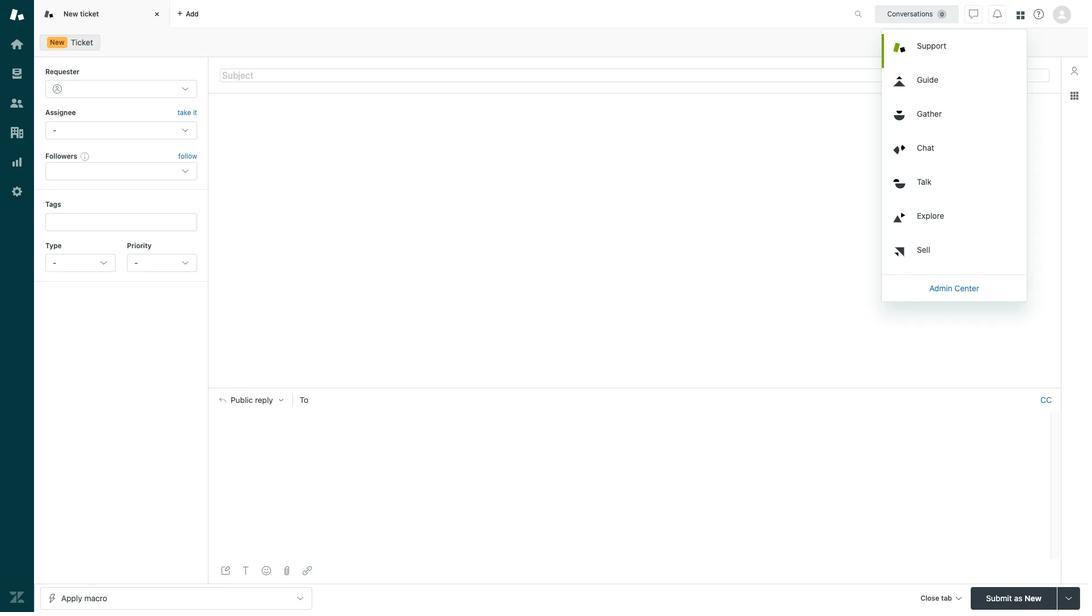 Task type: describe. For each thing, give the bounding box(es) containing it.
add link (cmd k) image
[[303, 566, 312, 575]]

reporting image
[[10, 155, 24, 169]]

- button for priority
[[127, 254, 197, 272]]

center
[[955, 283, 979, 293]]

- inside assignee element
[[53, 125, 56, 135]]

main element
[[0, 0, 34, 612]]

macro
[[84, 593, 107, 603]]

follow
[[178, 152, 197, 160]]

submit as new
[[986, 593, 1042, 603]]

admin center
[[930, 283, 979, 293]]

admin
[[930, 283, 953, 293]]

close
[[921, 594, 939, 602]]

chat
[[917, 143, 934, 152]]

support
[[917, 41, 947, 50]]

apps image
[[1070, 91, 1079, 100]]

take it
[[178, 108, 197, 117]]

close tab button
[[916, 587, 966, 611]]

get help image
[[1034, 9, 1044, 19]]

admin center link
[[882, 277, 1027, 300]]

tags
[[45, 200, 61, 209]]

secondary element
[[34, 31, 1088, 54]]

apply macro
[[61, 593, 107, 603]]

requester
[[45, 67, 80, 76]]

new for new
[[50, 38, 65, 46]]

gather link
[[884, 102, 1027, 136]]

draft mode image
[[221, 566, 230, 575]]

assignee element
[[45, 121, 197, 139]]

zendesk support image
[[10, 7, 24, 22]]

chat link
[[884, 136, 1027, 170]]

type
[[45, 241, 62, 250]]

- for priority
[[134, 258, 138, 268]]

insert emojis image
[[262, 566, 271, 575]]

tags element
[[45, 213, 197, 231]]

explore
[[917, 211, 944, 220]]

ticket
[[71, 37, 93, 47]]

ticket
[[80, 10, 99, 18]]

notifications image
[[993, 9, 1002, 18]]

guide
[[917, 75, 939, 84]]

guide link
[[884, 68, 1027, 102]]

assignee
[[45, 108, 76, 117]]

new ticket tab
[[34, 0, 170, 28]]

organizations image
[[10, 125, 24, 140]]

priority
[[127, 241, 152, 250]]

public reply
[[231, 396, 273, 405]]

followers
[[45, 152, 77, 160]]

close image
[[151, 9, 163, 20]]

as
[[1014, 593, 1023, 603]]

requester element
[[45, 80, 197, 98]]



Task type: vqa. For each thing, say whether or not it's contained in the screenshot.
New to the middle
yes



Task type: locate. For each thing, give the bounding box(es) containing it.
follow button
[[178, 151, 197, 162]]

reply
[[255, 396, 273, 405]]

public reply button
[[209, 388, 292, 412]]

cc
[[1041, 395, 1052, 405]]

info on adding followers image
[[81, 152, 90, 161]]

to
[[300, 395, 308, 405]]

talk link
[[884, 170, 1027, 204]]

button displays agent's chat status as invisible. image
[[969, 9, 978, 18]]

add attachment image
[[282, 566, 291, 575]]

1 vertical spatial new
[[50, 38, 65, 46]]

0 horizontal spatial - button
[[45, 254, 116, 272]]

tabs tab list
[[34, 0, 843, 28]]

minimize composer image
[[630, 383, 639, 392]]

Subject field
[[220, 68, 1050, 82]]

sell link
[[884, 238, 1027, 272]]

- button down priority
[[127, 254, 197, 272]]

new inside secondary element
[[50, 38, 65, 46]]

followers element
[[45, 162, 197, 180]]

new ticket
[[63, 10, 99, 18]]

-
[[53, 125, 56, 135], [53, 258, 56, 268], [134, 258, 138, 268]]

support link
[[884, 34, 1027, 68]]

views image
[[10, 66, 24, 81]]

it
[[193, 108, 197, 117]]

1 - button from the left
[[45, 254, 116, 272]]

close tab
[[921, 594, 952, 602]]

- button
[[45, 254, 116, 272], [127, 254, 197, 272]]

explore link
[[884, 204, 1027, 238]]

customers image
[[10, 96, 24, 111]]

0 vertical spatial new
[[63, 10, 78, 18]]

1 horizontal spatial - button
[[127, 254, 197, 272]]

add button
[[170, 0, 205, 28]]

zendesk products image
[[1017, 11, 1025, 19]]

- button for type
[[45, 254, 116, 272]]

format text image
[[241, 566, 251, 575]]

2 - button from the left
[[127, 254, 197, 272]]

new for new ticket
[[63, 10, 78, 18]]

get started image
[[10, 37, 24, 52]]

sell
[[917, 245, 930, 254]]

displays possible ticket submission types image
[[1064, 594, 1074, 603]]

public
[[231, 396, 253, 405]]

cc button
[[1041, 395, 1052, 405]]

- button down type
[[45, 254, 116, 272]]

submit
[[986, 593, 1012, 603]]

zendesk image
[[10, 590, 24, 605]]

- down priority
[[134, 258, 138, 268]]

admin image
[[10, 184, 24, 199]]

new inside tab
[[63, 10, 78, 18]]

tab
[[941, 594, 952, 602]]

- down type
[[53, 258, 56, 268]]

new
[[63, 10, 78, 18], [50, 38, 65, 46], [1025, 593, 1042, 603]]

take
[[178, 108, 191, 117]]

talk
[[917, 177, 932, 186]]

add
[[186, 9, 199, 18]]

- for type
[[53, 258, 56, 268]]

- down assignee
[[53, 125, 56, 135]]

2 vertical spatial new
[[1025, 593, 1042, 603]]

apply
[[61, 593, 82, 603]]

take it button
[[178, 107, 197, 119]]

customer context image
[[1070, 66, 1079, 75]]

conversations
[[887, 9, 933, 18]]

conversations button
[[875, 5, 959, 23]]

gather
[[917, 109, 942, 118]]



